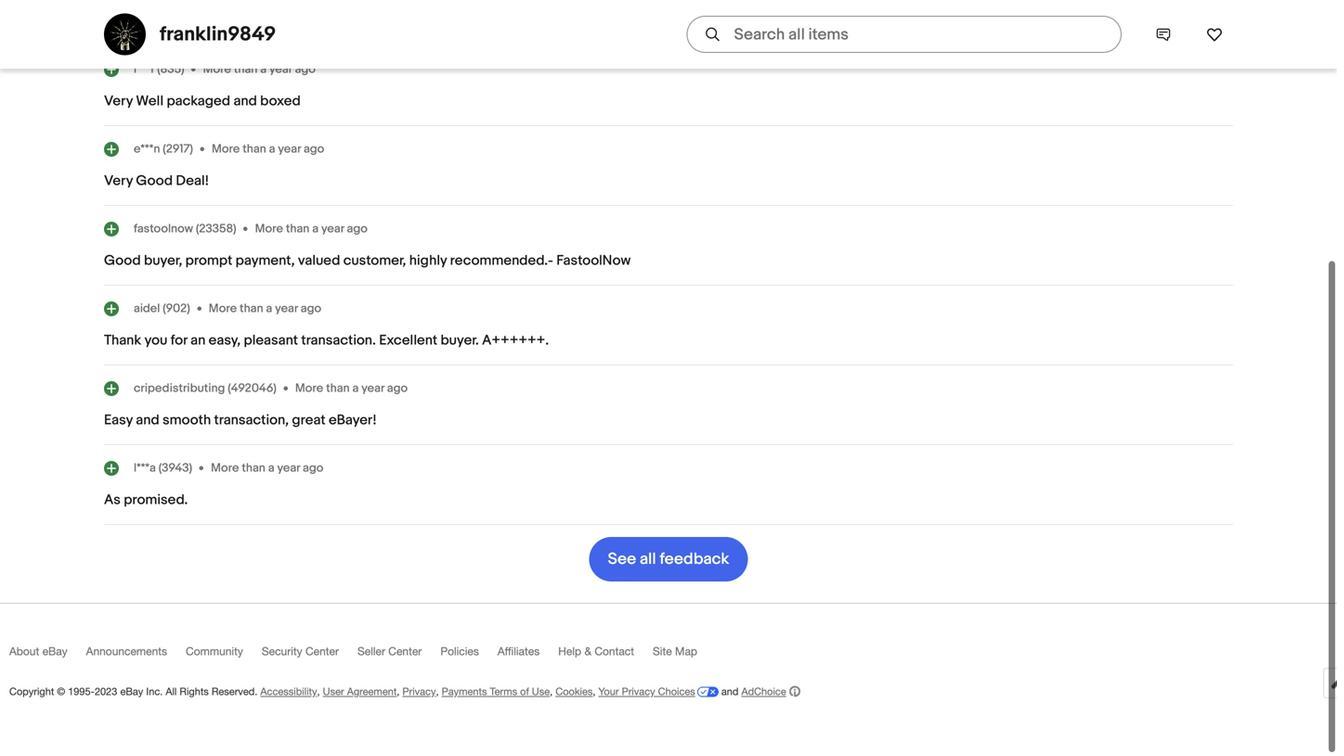 Task type: vqa. For each thing, say whether or not it's contained in the screenshot.
9.5
no



Task type: locate. For each thing, give the bounding box(es) containing it.
©
[[57, 688, 65, 700]]

ebay
[[42, 647, 67, 660], [120, 688, 143, 700]]

as promised.
[[104, 494, 188, 511]]

a up pleasant
[[266, 303, 272, 318]]

very for very well packaged and boxed
[[104, 95, 133, 111]]

than up the valued
[[286, 224, 310, 238]]

prompt
[[185, 254, 232, 271]]

(2917)
[[163, 144, 193, 158]]

0 horizontal spatial privacy
[[403, 688, 436, 700]]

1 , from the left
[[317, 688, 320, 700]]

year up boxed
[[269, 64, 292, 78]]

0 horizontal spatial ebay
[[42, 647, 67, 660]]

all feedback (585)
[[104, 20, 270, 45]]

easy,
[[209, 334, 241, 351]]

center right seller on the left of the page
[[388, 647, 422, 660]]

more right (3943)
[[211, 463, 239, 478]]

more than a year ago up boxed
[[203, 64, 316, 78]]

security
[[262, 647, 302, 660]]

privacy down 'seller center' "link"
[[403, 688, 436, 700]]

year for boxed
[[269, 64, 292, 78]]

save this seller franklin9849 image
[[1206, 26, 1223, 43]]

center right the security
[[306, 647, 339, 660]]

privacy
[[403, 688, 436, 700], [622, 688, 655, 700]]

more than a year ago down transaction,
[[211, 463, 324, 478]]

2 very from the top
[[104, 175, 133, 191]]

1 horizontal spatial ebay
[[120, 688, 143, 700]]

0 horizontal spatial all
[[104, 20, 128, 45]]

feedback up (835)
[[133, 20, 220, 45]]

, left the privacy link
[[397, 688, 400, 700]]

thank
[[104, 334, 141, 351]]

payments
[[442, 688, 487, 700]]

payments terms of use link
[[442, 688, 550, 700]]

1 center from the left
[[306, 647, 339, 660]]

1 vertical spatial very
[[104, 175, 133, 191]]

more for for
[[209, 303, 237, 318]]

e***n (2917)
[[134, 144, 193, 158]]

more
[[203, 64, 231, 78], [212, 144, 240, 158], [255, 224, 283, 238], [209, 303, 237, 318], [295, 383, 323, 398], [211, 463, 239, 478]]

and left boxed
[[233, 95, 257, 111]]

more right (2917)
[[212, 144, 240, 158]]

than for for
[[240, 303, 263, 318]]

all
[[104, 20, 128, 45], [166, 688, 177, 700]]

3 , from the left
[[436, 688, 439, 700]]

help
[[558, 647, 581, 660]]

good left the buyer,
[[104, 254, 141, 271]]

l***a (3943)
[[134, 463, 192, 478]]

see all feedback link
[[589, 540, 748, 584]]

more than a year ago for for
[[209, 303, 321, 318]]

more up 'very well packaged and boxed'
[[203, 64, 231, 78]]

than for prompt
[[286, 224, 310, 238]]

site map
[[653, 647, 697, 660]]

1 vertical spatial all
[[166, 688, 177, 700]]

a up boxed
[[260, 64, 267, 78]]

center for security center
[[306, 647, 339, 660]]

more for packaged
[[203, 64, 231, 78]]

ago for easy,
[[301, 303, 321, 318]]

than up "ebayer!" at left
[[326, 383, 350, 398]]

center inside security center link
[[306, 647, 339, 660]]

1 privacy from the left
[[403, 688, 436, 700]]

more up easy,
[[209, 303, 237, 318]]

more for smooth
[[295, 383, 323, 398]]

a up "ebayer!" at left
[[352, 383, 359, 398]]

ebay left inc. on the bottom of the page
[[120, 688, 143, 700]]

and left adchoice
[[721, 688, 739, 700]]

more than a year ago up "ebayer!" at left
[[295, 383, 408, 398]]

feedback
[[133, 20, 220, 45], [660, 552, 729, 572]]

center
[[306, 647, 339, 660], [388, 647, 422, 660]]

year up the valued
[[321, 224, 344, 238]]

seller center
[[358, 647, 422, 660]]

0 horizontal spatial and
[[136, 414, 159, 431]]

0 horizontal spatial feedback
[[133, 20, 220, 45]]

adchoice
[[742, 688, 786, 700]]

0 horizontal spatial center
[[306, 647, 339, 660]]

a down boxed
[[269, 144, 275, 158]]

0 vertical spatial and
[[233, 95, 257, 111]]

than down boxed
[[243, 144, 266, 158]]

2023
[[95, 688, 117, 700]]

seller
[[358, 647, 385, 660]]

center inside 'seller center' "link"
[[388, 647, 422, 660]]

than for packaged
[[234, 64, 258, 78]]

0 vertical spatial very
[[104, 95, 133, 111]]

2 , from the left
[[397, 688, 400, 700]]

more up payment,
[[255, 224, 283, 238]]

good down e***n
[[136, 175, 173, 191]]

privacy right 'your'
[[622, 688, 655, 700]]

year for great
[[361, 383, 384, 398]]

year up "ebayer!" at left
[[361, 383, 384, 398]]

1 vertical spatial and
[[136, 414, 159, 431]]

and
[[233, 95, 257, 111], [136, 414, 159, 431], [721, 688, 739, 700]]

than up pleasant
[[240, 303, 263, 318]]

seller center link
[[358, 647, 440, 669]]

4 , from the left
[[550, 688, 553, 700]]

more than a year ago
[[203, 64, 316, 78], [212, 144, 324, 158], [255, 224, 368, 238], [209, 303, 321, 318], [295, 383, 408, 398], [211, 463, 324, 478]]

ebay right about
[[42, 647, 67, 660]]

more than a year ago up pleasant
[[209, 303, 321, 318]]

1 horizontal spatial privacy
[[622, 688, 655, 700]]

2 center from the left
[[388, 647, 422, 660]]

1 horizontal spatial center
[[388, 647, 422, 660]]

announcements link
[[86, 647, 186, 669]]

center for seller center
[[388, 647, 422, 660]]

transaction.
[[301, 334, 376, 351]]

, left payments on the left bottom of page
[[436, 688, 439, 700]]

more than a year ago up the valued
[[255, 224, 368, 238]]

excellent
[[379, 334, 438, 351]]

more than a year ago for deal!
[[212, 144, 324, 158]]

year
[[269, 64, 292, 78], [278, 144, 301, 158], [321, 224, 344, 238], [275, 303, 298, 318], [361, 383, 384, 398], [277, 463, 300, 478]]

deal!
[[176, 175, 209, 191]]

2 vertical spatial and
[[721, 688, 739, 700]]

policies link
[[440, 647, 498, 669]]

ago for valued
[[347, 224, 368, 238]]

a
[[260, 64, 267, 78], [269, 144, 275, 158], [312, 224, 319, 238], [266, 303, 272, 318], [352, 383, 359, 398], [268, 463, 274, 478]]

easy
[[104, 414, 133, 431]]

1 vertical spatial feedback
[[660, 552, 729, 572]]

1 horizontal spatial and
[[233, 95, 257, 111]]

all
[[640, 552, 656, 572]]

feedback right all
[[660, 552, 729, 572]]

,
[[317, 688, 320, 700], [397, 688, 400, 700], [436, 688, 439, 700], [550, 688, 553, 700], [593, 688, 596, 700]]

(3943)
[[159, 463, 192, 478]]

very
[[104, 95, 133, 111], [104, 175, 133, 191]]

1995-
[[68, 688, 95, 700]]

, left user
[[317, 688, 320, 700]]

easy and smooth transaction, great ebayer!
[[104, 414, 377, 431]]

see
[[608, 552, 636, 572]]

highly
[[409, 254, 447, 271]]

more than a year ago for packaged
[[203, 64, 316, 78]]

than
[[234, 64, 258, 78], [243, 144, 266, 158], [286, 224, 310, 238], [240, 303, 263, 318], [326, 383, 350, 398], [242, 463, 265, 478]]

inc.
[[146, 688, 163, 700]]

franklin9849 image
[[104, 13, 146, 55]]

adchoice link
[[742, 688, 800, 700]]

more up great
[[295, 383, 323, 398]]

, left 'your'
[[593, 688, 596, 700]]

map
[[675, 647, 697, 660]]

payment,
[[236, 254, 295, 271]]

&
[[585, 647, 592, 660]]

fastoolnow
[[556, 254, 631, 271]]

l***a
[[134, 463, 156, 478]]

than down (585)
[[234, 64, 258, 78]]

more than a year ago down boxed
[[212, 144, 324, 158]]

security center
[[262, 647, 339, 660]]

0 vertical spatial all
[[104, 20, 128, 45]]

1 very from the top
[[104, 95, 133, 111]]

and right easy
[[136, 414, 159, 431]]

well
[[136, 95, 164, 111]]

, left cookies link
[[550, 688, 553, 700]]

year up pleasant
[[275, 303, 298, 318]]

more than a year ago for prompt
[[255, 224, 368, 238]]

a up the valued
[[312, 224, 319, 238]]

more than a year ago for smooth
[[295, 383, 408, 398]]



Task type: describe. For each thing, give the bounding box(es) containing it.
a down transaction,
[[268, 463, 274, 478]]

smooth
[[163, 414, 211, 431]]

customer,
[[343, 254, 406, 271]]

(902)
[[163, 303, 190, 318]]

r***r
[[134, 64, 155, 78]]

0 vertical spatial good
[[136, 175, 173, 191]]

a for great
[[352, 383, 359, 398]]

contact
[[595, 647, 634, 660]]

a for boxed
[[260, 64, 267, 78]]

privacy link
[[403, 688, 436, 700]]

1 vertical spatial good
[[104, 254, 141, 271]]

your privacy choices link
[[599, 688, 719, 700]]

0 vertical spatial feedback
[[133, 20, 220, 45]]

ebayer!
[[329, 414, 377, 431]]

of
[[520, 688, 529, 700]]

for
[[171, 334, 187, 351]]

year down great
[[277, 463, 300, 478]]

community
[[186, 647, 243, 660]]

accessibility
[[260, 688, 317, 700]]

great
[[292, 414, 326, 431]]

and adchoice
[[719, 688, 786, 700]]

promised.
[[124, 494, 188, 511]]

fastoolnow
[[134, 224, 193, 238]]

(585)
[[224, 20, 270, 45]]

than down transaction,
[[242, 463, 265, 478]]

year for valued
[[321, 224, 344, 238]]

your
[[599, 688, 619, 700]]

1 vertical spatial ebay
[[120, 688, 143, 700]]

cripedistributing (492046)
[[134, 383, 277, 398]]

ago for boxed
[[295, 64, 316, 78]]

pleasant
[[244, 334, 298, 351]]

about ebay link
[[9, 647, 86, 669]]

valued
[[298, 254, 340, 271]]

terms
[[490, 688, 517, 700]]

1 horizontal spatial feedback
[[660, 552, 729, 572]]

1 horizontal spatial all
[[166, 688, 177, 700]]

community link
[[186, 647, 262, 669]]

more for prompt
[[255, 224, 283, 238]]

agreement
[[347, 688, 397, 700]]

ago for great
[[387, 383, 408, 398]]

r***r (835)
[[134, 64, 184, 78]]

(23358)
[[196, 224, 236, 238]]

(835)
[[157, 64, 184, 78]]

an
[[190, 334, 206, 351]]

e***n
[[134, 144, 160, 158]]

copyright © 1995-2023 ebay inc. all rights reserved. accessibility , user agreement , privacy , payments terms of use , cookies , your privacy choices
[[9, 688, 695, 700]]

2 horizontal spatial and
[[721, 688, 739, 700]]

cookies link
[[556, 688, 593, 700]]

copyright
[[9, 688, 54, 700]]

franklin9849 link
[[160, 22, 276, 46]]

more for deal!
[[212, 144, 240, 158]]

0 vertical spatial ebay
[[42, 647, 67, 660]]

year for easy,
[[275, 303, 298, 318]]

cookies
[[556, 688, 593, 700]]

you
[[144, 334, 167, 351]]

accessibility link
[[260, 688, 317, 700]]

help & contact
[[558, 647, 634, 660]]

year down boxed
[[278, 144, 301, 158]]

5 , from the left
[[593, 688, 596, 700]]

aidel
[[134, 303, 160, 318]]

buyer.
[[441, 334, 479, 351]]

very good deal!
[[104, 175, 209, 191]]

user
[[323, 688, 344, 700]]

than for smooth
[[326, 383, 350, 398]]

help & contact link
[[558, 647, 653, 669]]

choices
[[658, 688, 695, 700]]

about
[[9, 647, 39, 660]]

policies
[[440, 647, 479, 660]]

2 privacy from the left
[[622, 688, 655, 700]]

thank you for an easy, pleasant transaction. excellent buyer. a++++++.
[[104, 334, 549, 351]]

user agreement link
[[323, 688, 397, 700]]

about ebay
[[9, 647, 67, 660]]

packaged
[[167, 95, 230, 111]]

site map link
[[653, 647, 716, 669]]

recommended.-
[[450, 254, 553, 271]]

cripedistributing
[[134, 383, 225, 398]]

affiliates
[[498, 647, 540, 660]]

(492046)
[[228, 383, 277, 398]]

Search all items field
[[687, 16, 1122, 53]]

a for valued
[[312, 224, 319, 238]]

good buyer, prompt payment, valued customer, highly recommended.- fastoolnow
[[104, 254, 631, 271]]

reserved.
[[212, 688, 258, 700]]

aidel (902)
[[134, 303, 190, 318]]

affiliates link
[[498, 647, 558, 669]]

as
[[104, 494, 121, 511]]

fastoolnow (23358)
[[134, 224, 236, 238]]

very for very good deal!
[[104, 175, 133, 191]]

transaction,
[[214, 414, 289, 431]]

a++++++.
[[482, 334, 549, 351]]

a for easy,
[[266, 303, 272, 318]]

see all feedback
[[608, 552, 729, 572]]

announcements
[[86, 647, 167, 660]]

franklin9849
[[160, 22, 276, 46]]

site
[[653, 647, 672, 660]]

very well packaged and boxed
[[104, 95, 301, 111]]

use
[[532, 688, 550, 700]]

than for deal!
[[243, 144, 266, 158]]



